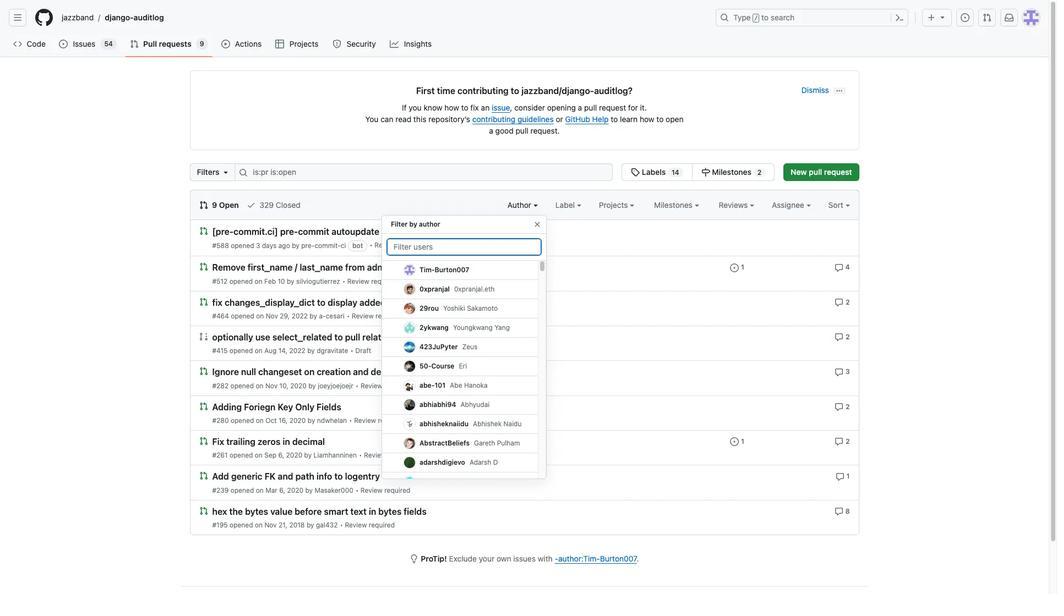 Task type: describe. For each thing, give the bounding box(es) containing it.
check image
[[247, 201, 255, 210]]

youngkwang
[[453, 324, 493, 332]]

Search all issues text field
[[235, 164, 613, 181]]

comment image for add generic fk and path info to logentry
[[836, 473, 845, 482]]

nov inside ignore null changeset on creation and deletion #282             opened on nov 10, 2020 by joeyjoejoejr • review required
[[265, 382, 278, 390]]

.
[[637, 554, 639, 564]]

1 link for fix trailing zeros in decimal
[[730, 437, 744, 447]]

4 link
[[835, 262, 850, 272]]

0 horizontal spatial fix
[[212, 298, 223, 308]]

jazzband/django-
[[522, 86, 594, 96]]

code image
[[13, 40, 22, 48]]

shield image
[[333, 40, 341, 48]]

0 vertical spatial comment image
[[835, 298, 844, 307]]

#261
[[212, 452, 228, 460]]

by inside hex the bytes value before smart text in bytes fields #195             opened on nov 21, 2018 by gal432 • review required
[[307, 521, 314, 530]]

4 2 link from the top
[[835, 437, 850, 447]]

required down the admin
[[371, 277, 397, 286]]

cesari
[[326, 312, 345, 320]]

329 closed link
[[247, 199, 301, 211]]

29rou yoshiki sakamoto
[[420, 305, 498, 313]]

liamhanninen link
[[314, 452, 357, 460]]

opened inside fix trailing zeros in decimal #261             opened on sep 6, 2020 by liamhanninen • review required
[[230, 452, 253, 460]]

abhishek
[[473, 420, 502, 428]]

required inside fix trailing zeros in decimal #261             opened on sep 6, 2020 by liamhanninen • review required
[[388, 452, 414, 460]]

smart
[[324, 507, 348, 517]]

and inside add generic fk and path info to logentry #239             opened on mar 6, 2020 by masaker000 • review required
[[278, 472, 293, 482]]

• inside hex the bytes value before smart text in bytes fields #195             opened on nov 21, 2018 by gal432 • review required
[[340, 521, 343, 530]]

mar
[[266, 487, 277, 495]]

type / to search
[[734, 13, 795, 22]]

0 vertical spatial issue opened image
[[961, 13, 970, 22]]

pull
[[143, 39, 157, 48]]

the
[[229, 507, 243, 517]]

on down null on the left bottom of the page
[[256, 382, 264, 390]]

read
[[396, 115, 411, 124]]

required inside add generic fk and path info to logentry #239             opened on mar 6, 2020 by masaker000 • review required
[[385, 487, 410, 495]]

tag image
[[631, 168, 640, 177]]

first_name
[[248, 263, 293, 273]]

/ for jazzband
[[98, 13, 100, 22]]

added/deleted
[[360, 298, 420, 308]]

adesor abhinav desor
[[420, 478, 492, 486]]

optionally use select_related to pull related fields for old #415             opened on aug 14, 2022 by dgravitate • draft
[[212, 333, 450, 355]]

1 vertical spatial for
[[455, 298, 467, 308]]

• inside adding foriegn key only fields #280             opened on oct 16, 2020 by ndwhelan • review required
[[349, 417, 352, 425]]

open pull request image for ignore null changeset on creation and deletion
[[199, 367, 208, 376]]

9 for 9 open
[[212, 200, 217, 210]]

request.
[[531, 126, 560, 135]]

ci
[[341, 242, 346, 250]]

opened inside adding foriegn key only fields #280             opened on oct 16, 2020 by ndwhelan • review required
[[231, 417, 254, 425]]

open pull request element for fix trailing zeros in decimal
[[199, 437, 208, 446]]

optionally
[[212, 333, 253, 343]]

#512
[[212, 277, 228, 286]]

info
[[317, 472, 332, 482]]

zeros
[[258, 437, 281, 447]]

on left feb
[[255, 277, 262, 286]]

to left search
[[762, 13, 769, 22]]

search
[[771, 13, 795, 22]]

remove first_name / last_name from admin if missing from model
[[212, 263, 485, 273]]

8
[[846, 507, 850, 516]]

dgravitate
[[317, 347, 348, 355]]

last_name
[[300, 263, 343, 273]]

by inside ignore null changeset on creation and deletion #282             opened on nov 10, 2020 by joeyjoejoejr • review required
[[308, 382, 316, 390]]

review required link for gal432
[[345, 521, 395, 530]]

review required link for pre-commit-ci
[[375, 241, 425, 250]]

required inside adding foriegn key only fields #280             opened on oct 16, 2020 by ndwhelan • review required
[[378, 417, 404, 425]]

by inside fix trailing zeros in decimal #261             opened on sep 6, 2020 by liamhanninen • review required
[[304, 452, 312, 460]]

jazzband / django-auditlog
[[62, 13, 164, 22]]

6, inside add generic fk and path info to logentry #239             opened on mar 6, 2020 by masaker000 • review required
[[279, 487, 285, 495]]

0 vertical spatial fix
[[471, 103, 479, 112]]

projects inside popup button
[[599, 200, 630, 210]]

list containing jazzband
[[57, 9, 709, 26]]

0 vertical spatial pre-
[[280, 227, 298, 237]]

on inside add generic fk and path info to logentry #239             opened on mar 6, 2020 by masaker000 • review required
[[256, 487, 264, 495]]

reviews
[[719, 200, 750, 210]]

@0xpranjal image
[[404, 284, 415, 295]]

• right cesari
[[347, 312, 350, 320]]

adarshdigievo adarsh d
[[420, 459, 498, 467]]

abe
[[450, 382, 462, 390]]

1 for fix trailing zeros in decimal
[[741, 438, 744, 446]]

code
[[27, 39, 46, 48]]

draft
[[355, 347, 371, 355]]

gal432 link
[[316, 521, 338, 530]]

by right the 10
[[287, 277, 294, 286]]

0 horizontal spatial 3
[[256, 242, 260, 250]]

draft pull request image
[[199, 333, 208, 341]]

on inside fix trailing zeros in decimal #261             opened on sep 6, 2020 by liamhanninen • review required
[[255, 452, 263, 460]]

key
[[278, 403, 293, 412]]

how inside to learn how to open a good pull request.
[[640, 115, 655, 124]]

git pull request image for issue opened image to the top
[[983, 13, 992, 22]]

menu containing filter by author
[[382, 211, 547, 595]]

review down 11 / 11 checks ok image
[[375, 241, 397, 250]]

[pre-commit.ci] pre-commit autoupdate link
[[212, 227, 379, 237]]

0 vertical spatial nov
[[266, 312, 278, 320]]

2 2 link from the top
[[835, 332, 850, 342]]

your
[[479, 554, 495, 564]]

opened inside add generic fk and path info to logentry #239             opened on mar 6, 2020 by masaker000 • review required
[[231, 487, 254, 495]]

projects button
[[599, 199, 635, 211]]

issue opened image for remove first_name / last_name from admin if missing from model
[[730, 264, 739, 272]]

trailing
[[226, 437, 255, 447]]

review inside hex the bytes value before smart text in bytes fields #195             opened on nov 21, 2018 by gal432 • review required
[[345, 521, 367, 530]]

adding
[[212, 403, 242, 412]]

days
[[262, 242, 277, 250]]

open pull request image for remove first_name / last_name from admin if missing from model
[[199, 263, 208, 272]]

add generic fk and path info to logentry #239             opened on mar 6, 2020 by masaker000 • review required
[[212, 472, 410, 495]]

filter
[[391, 220, 408, 229]]

required inside hex the bytes value before smart text in bytes fields #195             opened on nov 21, 2018 by gal432 • review required
[[369, 521, 395, 530]]

11 / 11 checks ok image
[[382, 228, 390, 236]]

if
[[402, 103, 407, 112]]

notifications image
[[1005, 13, 1014, 22]]

a-
[[319, 312, 326, 320]]

by right ago
[[292, 242, 299, 250]]

#195
[[212, 521, 228, 530]]

to left open
[[657, 115, 664, 124]]

learn
[[620, 115, 638, 124]]

close menu image
[[533, 220, 542, 229]]

auditlog
[[134, 13, 164, 22]]

zeus
[[462, 343, 478, 351]]

2020 inside add generic fk and path info to logentry #239             opened on mar 6, 2020 by masaker000 • review required
[[287, 487, 303, 495]]

[pre-commit.ci] pre-commit autoupdate
[[212, 227, 379, 237]]

pull up github help link
[[584, 103, 597, 112]]

1 vertical spatial burton007
[[600, 554, 637, 564]]

insights link
[[386, 36, 437, 52]]

required down filter by author in the left top of the page
[[399, 241, 425, 250]]

milestones for milestones
[[654, 200, 695, 210]]

open pull request element for add generic fk and path info to logentry
[[199, 472, 208, 481]]

2022 inside optionally use select_related to pull related fields for old #415             opened on aug 14, 2022 by dgravitate • draft
[[289, 347, 306, 355]]

to up ,
[[511, 86, 519, 96]]

1 horizontal spatial a
[[578, 103, 582, 112]]

open pull request element for hex the bytes value before smart text in bytes fields
[[199, 506, 208, 516]]

assignee button
[[772, 199, 811, 211]]

review required link for liamhanninen
[[364, 452, 414, 460]]

to inside optionally use select_related to pull related fields for old #415             opened on aug 14, 2022 by dgravitate • draft
[[335, 333, 343, 343]]

open pull request element for [pre-commit.ci] pre-commit autoupdate
[[199, 226, 208, 236]]

draft pull request element
[[199, 332, 208, 341]]

1 vertical spatial pre-
[[301, 242, 315, 250]]

1 vertical spatial request
[[824, 167, 852, 177]]

2020 inside adding foriegn key only fields #280             opened on oct 16, 2020 by ndwhelan • review required
[[290, 417, 306, 425]]

fix trailing zeros in decimal link
[[212, 437, 325, 447]]

fields inside hex the bytes value before smart text in bytes fields #195             opened on nov 21, 2018 by gal432 • review required
[[404, 507, 427, 517]]

dismiss ...
[[802, 85, 843, 95]]

git pull request image
[[199, 201, 208, 210]]

naidu
[[504, 420, 522, 428]]

dismiss
[[802, 85, 829, 95]]

model
[[459, 263, 485, 273]]

graph image
[[390, 40, 399, 48]]

decimal
[[292, 437, 325, 447]]

by inside adding foriegn key only fields #280             opened on oct 16, 2020 by ndwhelan • review required
[[308, 417, 315, 425]]

command palette image
[[895, 13, 904, 22]]

search image
[[239, 169, 248, 177]]

milestones 2
[[710, 167, 762, 177]]

open pull request image for hex the bytes value before smart text in bytes fields
[[199, 507, 208, 516]]

by inside add generic fk and path info to logentry #239             opened on mar 6, 2020 by masaker000 • review required
[[305, 487, 313, 495]]

1 horizontal spatial triangle down image
[[938, 13, 947, 21]]

329 closed
[[258, 200, 301, 210]]

@abhiabhi94 image
[[404, 400, 415, 411]]

updates
[[492, 298, 526, 308]]

old
[[435, 334, 450, 343]]

open pull request element for fix changes_display_dict to display added/deleted objects for m2m updates
[[199, 297, 208, 307]]

2 from from the left
[[437, 263, 457, 273]]

• down remove first_name / last_name from admin if missing from model
[[342, 277, 346, 286]]

table image
[[276, 40, 284, 48]]

fix
[[212, 437, 224, 447]]

@tim burton007 image
[[404, 265, 415, 276]]

repository's
[[429, 115, 470, 124]]

• right bot
[[370, 241, 373, 250]]

git pull request image for issue opened icon
[[130, 40, 139, 48]]

review down fix changes_display_dict to display added/deleted objects for m2m updates link
[[352, 312, 374, 320]]

adarsh
[[470, 459, 491, 467]]

2 vertical spatial 1 link
[[836, 472, 850, 482]]

commit-
[[315, 242, 341, 250]]

to right help
[[611, 115, 618, 124]]

to up a-
[[317, 298, 326, 308]]

ago
[[278, 242, 290, 250]]

deletion
[[371, 368, 405, 378]]

joeyjoejoejr
[[318, 382, 353, 390]]

open pull request image for adding foriegn key only fields
[[199, 402, 208, 411]]

open pull request image for fix trailing zeros in decimal
[[199, 437, 208, 446]]

abhyudai
[[461, 401, 490, 409]]

m2m
[[469, 298, 490, 308]]

author
[[508, 200, 534, 210]]

ignore
[[212, 368, 239, 378]]

to up repository's
[[461, 103, 468, 112]]

and inside ignore null changeset on creation and deletion #282             opened on nov 10, 2020 by joeyjoejoejr • review required
[[353, 368, 369, 378]]

author:tim-
[[558, 554, 600, 564]]

on inside adding foriegn key only fields #280             opened on oct 16, 2020 by ndwhelan • review required
[[256, 417, 264, 425]]

by left a-
[[310, 312, 317, 320]]

1 bytes from the left
[[245, 507, 268, 517]]

review inside ignore null changeset on creation and deletion #282             opened on nov 10, 2020 by joeyjoejoejr • review required
[[361, 382, 383, 390]]

opened down commit.ci] on the left top of page
[[231, 242, 254, 250]]

remove first_name / last_name from admin if missing from model link
[[212, 263, 485, 273]]

0xpranjal.eth
[[454, 285, 495, 294]]

on inside hex the bytes value before smart text in bytes fields #195             opened on nov 21, 2018 by gal432 • review required
[[255, 521, 263, 530]]

abhiabhi94 abhyudai
[[420, 401, 490, 409]]

0 horizontal spatial how
[[445, 103, 459, 112]]

review required link for joeyjoejoejr
[[361, 382, 411, 390]]



Task type: vqa. For each thing, say whether or not it's contained in the screenshot.
Review Required link related to pre-commit-ci
yes



Task type: locate. For each thing, give the bounding box(es) containing it.
open pull request image left fix
[[199, 437, 208, 446]]

open pull request image left add
[[199, 472, 208, 481]]

comment image for the 4 link
[[835, 264, 843, 272]]

1 open pull request element from the top
[[199, 226, 208, 236]]

on inside optionally use select_related to pull related fields for old #415             opened on aug 14, 2022 by dgravitate • draft
[[255, 347, 263, 355]]

0 vertical spatial fields
[[394, 333, 417, 343]]

2 open pull request image from the top
[[199, 472, 208, 481]]

milestones down 14
[[654, 200, 695, 210]]

comment image for adding foriegn key only fields
[[835, 403, 844, 412]]

d
[[493, 459, 498, 467]]

2018
[[289, 521, 305, 530]]

2 vertical spatial nov
[[265, 521, 277, 530]]

review required link for a-cesari
[[352, 312, 402, 320]]

on left creation on the bottom of the page
[[304, 368, 315, 378]]

@423jupyter image
[[404, 342, 415, 353]]

1 horizontal spatial request
[[824, 167, 852, 177]]

open pull request image for [pre-commit.ci] pre-commit autoupdate
[[199, 227, 208, 236]]

required down @abstractbeliefs image
[[388, 452, 414, 460]]

6, right sep
[[278, 452, 284, 460]]

#415
[[212, 347, 228, 355]]

comment image inside 3 link
[[835, 368, 844, 377]]

opened down generic
[[231, 487, 254, 495]]

• down smart
[[340, 521, 343, 530]]

2020 inside fix trailing zeros in decimal #261             opened on sep 6, 2020 by liamhanninen • review required
[[286, 452, 302, 460]]

1 horizontal spatial git pull request image
[[983, 13, 992, 22]]

and down draft link
[[353, 368, 369, 378]]

projects right 'table' icon
[[290, 39, 319, 48]]

0 horizontal spatial pre-
[[280, 227, 298, 237]]

open pull request element for ignore null changeset on creation and deletion
[[199, 367, 208, 376]]

2 vertical spatial issue opened image
[[730, 438, 739, 447]]

9 for 9
[[200, 40, 204, 48]]

comment image inside 8 link
[[835, 508, 843, 516]]

pull down contributing guidelines link
[[516, 126, 529, 135]]

open pull request image left hex at the bottom of the page
[[199, 507, 208, 516]]

by down 'decimal'
[[304, 452, 312, 460]]

required
[[399, 241, 425, 250], [371, 277, 397, 286], [376, 312, 402, 320], [385, 382, 411, 390], [378, 417, 404, 425], [388, 452, 414, 460], [385, 487, 410, 495], [369, 521, 395, 530]]

0 vertical spatial burton007
[[435, 266, 469, 274]]

projects inside 'link'
[[290, 39, 319, 48]]

list
[[57, 9, 709, 26]]

light bulb image
[[410, 555, 419, 564]]

hex the bytes value before smart text in bytes fields link
[[212, 507, 427, 517]]

1 link for remove first_name / last_name from admin if missing from model
[[730, 262, 744, 272]]

9 left 'play' icon
[[200, 40, 204, 48]]

pull right new
[[809, 167, 822, 177]]

0 vertical spatial a
[[578, 103, 582, 112]]

ignore null changeset on creation and deletion #282             opened on nov 10, 2020 by joeyjoejoejr • review required
[[212, 368, 411, 390]]

0 horizontal spatial projects
[[290, 39, 319, 48]]

comment image inside the 4 link
[[835, 264, 843, 272]]

by down ignore null changeset on creation and deletion link
[[308, 382, 316, 390]]

changes_display_dict
[[225, 298, 315, 308]]

request up help
[[599, 103, 626, 112]]

review down remove first_name / last_name from admin if missing from model
[[347, 277, 369, 286]]

draft link
[[355, 347, 371, 355]]

#464
[[212, 312, 229, 320]]

0 horizontal spatial in
[[283, 437, 290, 447]]

1 vertical spatial 3
[[846, 368, 850, 376]]

add generic fk and path info to logentry link
[[212, 472, 380, 482]]

abstractbeliefs
[[420, 439, 470, 448]]

by right filter
[[409, 220, 417, 229]]

fields
[[317, 403, 341, 412]]

pull inside optionally use select_related to pull related fields for old #415             opened on aug 14, 2022 by dgravitate • draft
[[345, 333, 360, 343]]

2 open pull request element from the top
[[199, 262, 208, 272]]

2020 down 'decimal'
[[286, 452, 302, 460]]

2 horizontal spatial for
[[628, 103, 638, 112]]

new pull request link
[[784, 164, 859, 181]]

milestones inside popup button
[[654, 200, 695, 210]]

0 horizontal spatial /
[[98, 13, 100, 22]]

@29rou image
[[404, 303, 415, 314]]

to
[[762, 13, 769, 22], [511, 86, 519, 96], [461, 103, 468, 112], [611, 115, 618, 124], [657, 115, 664, 124], [317, 298, 326, 308], [335, 333, 343, 343], [334, 472, 343, 482]]

a inside to learn how to open a good pull request.
[[489, 126, 493, 135]]

14
[[672, 169, 679, 177]]

review required link down text
[[345, 521, 395, 530]]

request up sort popup button
[[824, 167, 852, 177]]

review required link down 11 / 11 checks ok image
[[375, 241, 425, 250]]

milestones button
[[654, 199, 699, 211]]

None search field
[[190, 164, 775, 181]]

0 horizontal spatial for
[[419, 333, 431, 343]]

nov left 29,
[[266, 312, 278, 320]]

• inside ignore null changeset on creation and deletion #282             opened on nov 10, 2020 by joeyjoejoejr • review required
[[356, 382, 359, 390]]

open
[[666, 115, 684, 124]]

0 vertical spatial contributing
[[458, 86, 509, 96]]

Filter users text field
[[387, 238, 542, 256]]

open pull request image left ignore
[[199, 367, 208, 376]]

opened down optionally
[[230, 347, 253, 355]]

1 vertical spatial in
[[369, 507, 376, 517]]

1 horizontal spatial milestones
[[712, 167, 752, 177]]

0 vertical spatial milestones
[[712, 167, 752, 177]]

bytes right text
[[378, 507, 402, 517]]

issue opened image for fix trailing zeros in decimal
[[730, 438, 739, 447]]

1 horizontal spatial and
[[353, 368, 369, 378]]

14,
[[278, 347, 288, 355]]

abhisheknaiidu abhishek naidu
[[420, 420, 522, 428]]

open pull request element left remove
[[199, 262, 208, 272]]

0 horizontal spatial from
[[345, 263, 365, 273]]

• inside optionally use select_related to pull related fields for old #415             opened on aug 14, 2022 by dgravitate • draft
[[350, 347, 354, 355]]

milestones for milestones 2
[[712, 167, 752, 177]]

required down added/deleted
[[376, 312, 402, 320]]

nov left "21,"
[[265, 521, 277, 530]]

for down 0xpranjal 0xpranjal.eth
[[455, 298, 467, 308]]

plus image
[[927, 13, 936, 22]]

3 2 link from the top
[[835, 402, 850, 412]]

auditlog?
[[594, 86, 633, 96]]

fix left an
[[471, 103, 479, 112]]

open pull request element left hex at the bottom of the page
[[199, 506, 208, 516]]

on left "21,"
[[255, 521, 263, 530]]

related
[[363, 333, 392, 343]]

for left "it."
[[628, 103, 638, 112]]

fix up #464
[[212, 298, 223, 308]]

2 vertical spatial comment image
[[836, 473, 845, 482]]

2020 right 10,
[[290, 382, 307, 390]]

6 open pull request element from the top
[[199, 437, 208, 446]]

pre- up ago
[[280, 227, 298, 237]]

1 horizontal spatial in
[[369, 507, 376, 517]]

fields right related
[[394, 333, 417, 343]]

1 vertical spatial milestones
[[654, 200, 695, 210]]

4 open pull request element from the top
[[199, 367, 208, 376]]

/ left django-
[[98, 13, 100, 22]]

open pull request image left [pre-
[[199, 227, 208, 236]]

comment image for 8 link
[[835, 508, 843, 516]]

2 vertical spatial open pull request image
[[199, 507, 208, 516]]

1 horizontal spatial from
[[437, 263, 457, 273]]

review inside fix trailing zeros in decimal #261             opened on sep 6, 2020 by liamhanninen • review required
[[364, 452, 386, 460]]

423jupyter
[[420, 343, 458, 351]]

7 open pull request element from the top
[[199, 472, 208, 481]]

0 horizontal spatial request
[[599, 103, 626, 112]]

1 vertical spatial 1
[[741, 438, 744, 446]]

review required link for masaker000
[[361, 487, 410, 495]]

• up logentry
[[359, 452, 362, 460]]

• inside fix trailing zeros in decimal #261             opened on sep 6, 2020 by liamhanninen • review required
[[359, 452, 362, 460]]

1 horizontal spatial fix
[[471, 103, 479, 112]]

[pre-
[[212, 227, 234, 237]]

triangle down image left "search" image
[[222, 168, 230, 177]]

0 horizontal spatial burton007
[[435, 266, 469, 274]]

opened inside ignore null changeset on creation and deletion #282             opened on nov 10, 2020 by joeyjoejoejr • review required
[[231, 382, 254, 390]]

3 open pull request element from the top
[[199, 297, 208, 307]]

1 horizontal spatial pre-
[[301, 242, 315, 250]]

contributing up an
[[458, 86, 509, 96]]

review required link down logentry
[[361, 487, 410, 495]]

comment image inside 1 link
[[836, 473, 845, 482]]

abe-101 abe hanoka
[[420, 382, 488, 390]]

1
[[741, 263, 744, 272], [741, 438, 744, 446], [847, 473, 850, 481]]

gal432
[[316, 521, 338, 530]]

0 vertical spatial request
[[599, 103, 626, 112]]

0 vertical spatial 2022
[[292, 312, 308, 320]]

opened down the
[[230, 521, 253, 530]]

text
[[351, 507, 367, 517]]

milestones
[[712, 167, 752, 177], [654, 200, 695, 210]]

opened right #464
[[231, 312, 254, 320]]

0 horizontal spatial 9
[[200, 40, 204, 48]]

in inside hex the bytes value before smart text in bytes fields #195             opened on nov 21, 2018 by gal432 • review required
[[369, 507, 376, 517]]

review required link for ndwhelan
[[354, 417, 404, 425]]

projects
[[290, 39, 319, 48], [599, 200, 630, 210]]

@abstractbeliefs image
[[404, 438, 415, 449]]

milestones inside issue element
[[712, 167, 752, 177]]

1 horizontal spatial burton007
[[600, 554, 637, 564]]

to learn how to open a good pull request.
[[489, 115, 684, 135]]

hanoka
[[464, 382, 488, 390]]

• right "ndwhelan" link
[[349, 417, 352, 425]]

1 vertical spatial issue opened image
[[730, 264, 739, 272]]

1 vertical spatial 2022
[[289, 347, 306, 355]]

homepage image
[[35, 9, 53, 26]]

0 vertical spatial in
[[283, 437, 290, 447]]

masaker000
[[315, 487, 353, 495]]

opened down adding on the bottom left of page
[[231, 417, 254, 425]]

tim-burton007 link
[[382, 261, 538, 280]]

1 vertical spatial fix
[[212, 298, 223, 308]]

1 vertical spatial and
[[278, 472, 293, 482]]

author
[[419, 220, 440, 229]]

silviogutierrez link
[[296, 277, 340, 286]]

3 link
[[835, 367, 850, 377]]

3 open pull request image from the top
[[199, 507, 208, 516]]

2 bytes from the left
[[378, 507, 402, 517]]

git pull request image left the notifications icon on the right of page
[[983, 13, 992, 22]]

@2ykwang image
[[404, 323, 415, 334]]

burton007
[[435, 266, 469, 274], [600, 554, 637, 564]]

aug
[[264, 347, 277, 355]]

labels
[[642, 167, 666, 177]]

1 open pull request image from the top
[[199, 263, 208, 272]]

• inside add generic fk and path info to logentry #239             opened on mar 6, 2020 by masaker000 • review required
[[356, 487, 359, 495]]

on
[[255, 277, 262, 286], [256, 312, 264, 320], [255, 347, 263, 355], [304, 368, 315, 378], [256, 382, 264, 390], [256, 417, 264, 425], [255, 452, 263, 460], [256, 487, 264, 495], [255, 521, 263, 530]]

1 horizontal spatial how
[[640, 115, 655, 124]]

#280
[[212, 417, 229, 425]]

1 vertical spatial 6,
[[279, 487, 285, 495]]

0 vertical spatial 9
[[200, 40, 204, 48]]

projects right label popup button
[[599, 200, 630, 210]]

comment image down the 4 link
[[835, 298, 844, 307]]

menu
[[382, 211, 547, 595]]

0 horizontal spatial bytes
[[245, 507, 268, 517]]

1 horizontal spatial projects
[[599, 200, 630, 210]]

only
[[295, 403, 314, 412]]

comment image for 3 link
[[835, 368, 844, 377]]

1 horizontal spatial bytes
[[378, 507, 402, 517]]

1 / 6 checks ok image
[[528, 298, 537, 307]]

5 open pull request image from the top
[[199, 437, 208, 446]]

1 vertical spatial a
[[489, 126, 493, 135]]

issue opened image
[[961, 13, 970, 22], [730, 264, 739, 272], [730, 438, 739, 447]]

open pull request image for add generic fk and path info to logentry
[[199, 472, 208, 481]]

pulham
[[497, 439, 520, 448]]

pull
[[584, 103, 597, 112], [516, 126, 529, 135], [809, 167, 822, 177], [345, 333, 360, 343]]

1 2 link from the top
[[835, 297, 850, 307]]

1 vertical spatial nov
[[265, 382, 278, 390]]

review required link down deletion
[[361, 382, 411, 390]]

1 vertical spatial triangle down image
[[222, 168, 230, 177]]

2 vertical spatial for
[[419, 333, 431, 343]]

1 for remove first_name / last_name from admin if missing from model
[[741, 263, 744, 272]]

1 horizontal spatial /
[[295, 263, 298, 273]]

review right "ndwhelan" link
[[354, 417, 376, 425]]

9 right git pull request image
[[212, 200, 217, 210]]

0 vertical spatial 1 link
[[730, 262, 744, 272]]

1 link
[[730, 262, 744, 272], [730, 437, 744, 447], [836, 472, 850, 482]]

own
[[497, 554, 511, 564]]

0 horizontal spatial git pull request image
[[130, 40, 139, 48]]

0 vertical spatial and
[[353, 368, 369, 378]]

to up the dgravitate
[[335, 333, 343, 343]]

required down deletion
[[385, 382, 411, 390]]

an
[[481, 103, 490, 112]]

1 vertical spatial fields
[[404, 507, 427, 517]]

contributing down issue link
[[472, 115, 516, 124]]

0 horizontal spatial triangle down image
[[222, 168, 230, 177]]

django-auditlog link
[[100, 9, 168, 26]]

you can read this repository's contributing guidelines or github help
[[365, 115, 609, 124]]

0 vertical spatial triangle down image
[[938, 13, 947, 21]]

by inside optionally use select_related to pull related fields for old #415             opened on aug 14, 2022 by dgravitate • draft
[[307, 347, 315, 355]]

4 open pull request image from the top
[[199, 402, 208, 411]]

bytes right the
[[245, 507, 268, 517]]

2022 right 29,
[[292, 312, 308, 320]]

Issues search field
[[235, 164, 613, 181]]

1 horizontal spatial for
[[455, 298, 467, 308]]

0 vertical spatial 6,
[[278, 452, 284, 460]]

in inside fix trailing zeros in decimal #261             opened on sep 6, 2020 by liamhanninen • review required
[[283, 437, 290, 447]]

review required link for silviogutierrez
[[347, 277, 397, 286]]

#464             opened on nov 29, 2022 by a-cesari • review required
[[212, 312, 402, 320]]

open pull request element left add
[[199, 472, 208, 481]]

on left aug
[[255, 347, 263, 355]]

review down logentry
[[361, 487, 383, 495]]

0 vertical spatial open pull request image
[[199, 263, 208, 272]]

and right fk
[[278, 472, 293, 482]]

review down deletion
[[361, 382, 383, 390]]

review required link left @abhisheknaiidu image
[[354, 417, 404, 425]]

10,
[[280, 382, 288, 390]]

labels 14
[[640, 167, 679, 177]]

how down "it."
[[640, 115, 655, 124]]

3 open pull request image from the top
[[199, 367, 208, 376]]

open pull request element
[[199, 226, 208, 236], [199, 262, 208, 272], [199, 297, 208, 307], [199, 367, 208, 376], [199, 402, 208, 411], [199, 437, 208, 446], [199, 472, 208, 481], [199, 506, 208, 516]]

• right joeyjoejoejr link
[[356, 382, 359, 390]]

1 open pull request image from the top
[[199, 227, 208, 236]]

review up logentry
[[364, 452, 386, 460]]

admin
[[367, 263, 393, 273]]

6, inside fix trailing zeros in decimal #261             opened on sep 6, 2020 by liamhanninen • review required
[[278, 452, 284, 460]]

milestones right milestone image on the right top
[[712, 167, 752, 177]]

remove
[[212, 263, 246, 273]]

triangle down image
[[938, 13, 947, 21], [222, 168, 230, 177]]

1 from from the left
[[345, 263, 365, 273]]

#588             opened 3 days ago by pre-commit-ci
[[212, 242, 346, 250]]

2020 inside ignore null changeset on creation and deletion #282             opened on nov 10, 2020 by joeyjoejoejr • review required
[[290, 382, 307, 390]]

comment image
[[835, 298, 844, 307], [835, 403, 844, 412], [836, 473, 845, 482]]

in right text
[[369, 507, 376, 517]]

opening
[[547, 103, 576, 112]]

1 vertical spatial projects
[[599, 200, 630, 210]]

none search field containing filters
[[190, 164, 775, 181]]

required left @abhisheknaiidu image
[[378, 417, 404, 425]]

fields inside optionally use select_related to pull related fields for old #415             opened on aug 14, 2022 by dgravitate • draft
[[394, 333, 417, 343]]

8 open pull request element from the top
[[199, 506, 208, 516]]

gareth
[[474, 439, 495, 448]]

/ for type
[[754, 14, 758, 22]]

2 horizontal spatial /
[[754, 14, 758, 22]]

time
[[437, 86, 455, 96]]

eri
[[459, 362, 467, 371]]

to inside add generic fk and path info to logentry #239             opened on mar 6, 2020 by masaker000 • review required
[[334, 472, 343, 482]]

hex
[[212, 507, 227, 517]]

0 horizontal spatial milestones
[[654, 200, 695, 210]]

1 vertical spatial how
[[640, 115, 655, 124]]

review inside adding foriegn key only fields #280             opened on oct 16, 2020 by ndwhelan • review required
[[354, 417, 376, 425]]

•
[[370, 241, 373, 250], [342, 277, 346, 286], [347, 312, 350, 320], [350, 347, 354, 355], [356, 382, 359, 390], [349, 417, 352, 425], [359, 452, 362, 460], [356, 487, 359, 495], [340, 521, 343, 530]]

/ inside the 'type / to search'
[[754, 14, 758, 22]]

open pull request element for adding foriegn key only fields
[[199, 402, 208, 411]]

triangle down image inside the filters popup button
[[222, 168, 230, 177]]

abhinav
[[446, 478, 471, 486]]

• left draft
[[350, 347, 354, 355]]

open pull request element left ignore
[[199, 367, 208, 376]]

by down path
[[305, 487, 313, 495]]

pull inside to learn how to open a good pull request.
[[516, 126, 529, 135]]

0 horizontal spatial a
[[489, 126, 493, 135]]

if
[[395, 263, 400, 273]]

0 vertical spatial 1
[[741, 263, 744, 272]]

first
[[416, 86, 435, 96]]

tim-burton007
[[420, 266, 469, 274]]

0 vertical spatial 3
[[256, 242, 260, 250]]

open pull request element left adding on the bottom left of page
[[199, 402, 208, 411]]

nov inside hex the bytes value before smart text in bytes fields #195             opened on nov 21, 2018 by gal432 • review required
[[265, 521, 277, 530]]

opened inside optionally use select_related to pull related fields for old #415             opened on aug 14, 2022 by dgravitate • draft
[[230, 347, 253, 355]]

adding foriegn key only fields #280             opened on oct 16, 2020 by ndwhelan • review required
[[212, 403, 404, 425]]

review inside add generic fk and path info to logentry #239             opened on mar 6, 2020 by masaker000 • review required
[[361, 487, 383, 495]]

#282
[[212, 382, 229, 390]]

opened inside hex the bytes value before smart text in bytes fields #195             opened on nov 21, 2018 by gal432 • review required
[[230, 521, 253, 530]]

0 vertical spatial git pull request image
[[983, 13, 992, 22]]

assignee
[[772, 200, 807, 210]]

@abhisheknaiidu image
[[404, 419, 415, 430]]

1 vertical spatial 1 link
[[730, 437, 744, 447]]

abhiabhi94
[[420, 401, 456, 409]]

open pull request image for fix changes_display_dict to display added/deleted objects for m2m updates
[[199, 298, 208, 307]]

open pull request image left remove
[[199, 263, 208, 272]]

1 horizontal spatial 3
[[846, 368, 850, 376]]

1 vertical spatial comment image
[[835, 403, 844, 412]]

new pull request
[[791, 167, 852, 177]]

commit
[[298, 227, 329, 237]]

liamhanninen
[[314, 452, 357, 460]]

for inside optionally use select_related to pull related fields for old #415             opened on aug 14, 2022 by dgravitate • draft
[[419, 333, 431, 343]]

1 vertical spatial contributing
[[472, 115, 516, 124]]

54
[[104, 40, 113, 48]]

1 vertical spatial open pull request image
[[199, 472, 208, 481]]

@50 course image
[[404, 361, 415, 372]]

on down the "changes_display_dict"
[[256, 312, 264, 320]]

review required link
[[375, 241, 425, 250], [347, 277, 397, 286], [352, 312, 402, 320], [361, 382, 411, 390], [354, 417, 404, 425], [364, 452, 414, 460], [361, 487, 410, 495], [345, 521, 395, 530]]

issue opened image
[[59, 40, 68, 48]]

ignore null changeset on creation and deletion link
[[212, 368, 405, 378]]

issue element
[[622, 164, 775, 181]]

open pull request image
[[199, 263, 208, 272], [199, 472, 208, 481], [199, 507, 208, 516]]

0 vertical spatial projects
[[290, 39, 319, 48]]

0 vertical spatial how
[[445, 103, 459, 112]]

fix trailing zeros in decimal #261             opened on sep 6, 2020 by liamhanninen • review required
[[212, 437, 414, 460]]

git pull request image left the pull
[[130, 40, 139, 48]]

reviews button
[[719, 199, 754, 211]]

from down bot
[[345, 263, 365, 273]]

comment image up 8 link
[[836, 473, 845, 482]]

2 open pull request image from the top
[[199, 298, 208, 307]]

good
[[495, 126, 514, 135]]

1 horizontal spatial 9
[[212, 200, 217, 210]]

open pull request image left adding on the bottom left of page
[[199, 402, 208, 411]]

play image
[[221, 40, 230, 48]]

-
[[555, 554, 558, 564]]

@abe 101 image
[[404, 381, 415, 392]]

opened down null on the left bottom of the page
[[231, 382, 254, 390]]

@adarshdigievo image
[[404, 458, 415, 469]]

5 open pull request element from the top
[[199, 402, 208, 411]]

open pull request element for remove first_name / last_name from admin if missing from model
[[199, 262, 208, 272]]

opened down remove
[[229, 277, 253, 286]]

101
[[435, 382, 446, 390]]

0 vertical spatial for
[[628, 103, 638, 112]]

review required link down the admin
[[347, 277, 397, 286]]

git pull request image
[[983, 13, 992, 22], [130, 40, 139, 48]]

by down only
[[308, 417, 315, 425]]

by right the 2018
[[307, 521, 314, 530]]

comment image down 3 link
[[835, 403, 844, 412]]

0 horizontal spatial and
[[278, 472, 293, 482]]

to up masaker000
[[334, 472, 343, 482]]

required inside ignore null changeset on creation and deletion #282             opened on nov 10, 2020 by joeyjoejoejr • review required
[[385, 382, 411, 390]]

2 vertical spatial 1
[[847, 473, 850, 481]]

open pull request element left [pre-
[[199, 226, 208, 236]]

sort button
[[829, 199, 850, 211]]

2 inside the "milestones 2"
[[758, 169, 762, 177]]

1 vertical spatial 9
[[212, 200, 217, 210]]

by down select_related on the left of page
[[307, 347, 315, 355]]

by inside menu
[[409, 220, 417, 229]]

milestone image
[[701, 168, 710, 177]]

open pull request element up draft pull request "element"
[[199, 297, 208, 307]]

open pull request image
[[199, 227, 208, 236], [199, 298, 208, 307], [199, 367, 208, 376], [199, 402, 208, 411], [199, 437, 208, 446]]

comment image
[[835, 264, 843, 272], [835, 333, 844, 342], [835, 368, 844, 377], [835, 438, 844, 447], [835, 508, 843, 516]]

1 vertical spatial git pull request image
[[130, 40, 139, 48]]

/ inside jazzband / django-auditlog
[[98, 13, 100, 22]]

you
[[365, 115, 379, 124]]



